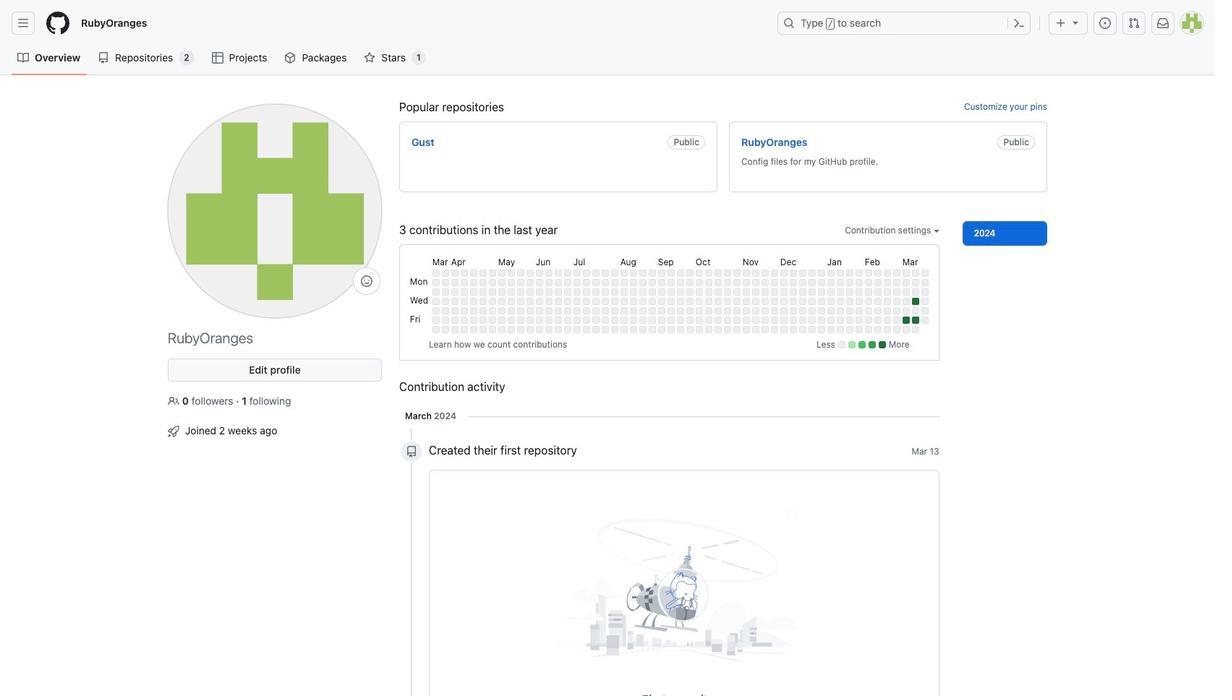Task type: describe. For each thing, give the bounding box(es) containing it.
smiley image
[[361, 276, 373, 287]]

git pull request image
[[1129, 17, 1140, 29]]

package image
[[285, 52, 296, 64]]

plus image
[[1056, 17, 1067, 29]]

book image
[[17, 52, 29, 64]]

table image
[[212, 52, 223, 64]]



Task type: locate. For each thing, give the bounding box(es) containing it.
grid
[[408, 254, 931, 336]]

homepage image
[[46, 12, 69, 35]]

repo image
[[406, 447, 417, 458]]

people image
[[168, 396, 179, 407]]

star image
[[364, 52, 376, 64]]

repo image
[[98, 52, 109, 64]]

congratulations on your first repository! image
[[503, 483, 865, 697]]

notifications image
[[1158, 17, 1169, 29]]

command palette image
[[1014, 17, 1025, 29]]

cell
[[433, 270, 440, 277], [442, 270, 449, 277], [451, 270, 459, 277], [461, 270, 468, 277], [470, 270, 477, 277], [480, 270, 487, 277], [489, 270, 496, 277], [498, 270, 506, 277], [508, 270, 515, 277], [517, 270, 524, 277], [527, 270, 534, 277], [536, 270, 543, 277], [545, 270, 553, 277], [555, 270, 562, 277], [564, 270, 571, 277], [574, 270, 581, 277], [583, 270, 590, 277], [592, 270, 600, 277], [602, 270, 609, 277], [611, 270, 619, 277], [621, 270, 628, 277], [630, 270, 637, 277], [639, 270, 647, 277], [649, 270, 656, 277], [658, 270, 666, 277], [668, 270, 675, 277], [677, 270, 684, 277], [687, 270, 694, 277], [696, 270, 703, 277], [705, 270, 713, 277], [715, 270, 722, 277], [724, 270, 731, 277], [734, 270, 741, 277], [743, 270, 750, 277], [752, 270, 760, 277], [762, 270, 769, 277], [771, 270, 778, 277], [781, 270, 788, 277], [790, 270, 797, 277], [799, 270, 807, 277], [809, 270, 816, 277], [818, 270, 825, 277], [828, 270, 835, 277], [837, 270, 844, 277], [846, 270, 854, 277], [856, 270, 863, 277], [865, 270, 872, 277], [875, 270, 882, 277], [884, 270, 891, 277], [893, 270, 901, 277], [903, 270, 910, 277], [912, 270, 920, 277], [922, 270, 929, 277], [433, 280, 440, 287], [442, 280, 449, 287], [451, 280, 459, 287], [461, 280, 468, 287], [470, 280, 477, 287], [480, 280, 487, 287], [489, 280, 496, 287], [498, 280, 506, 287], [508, 280, 515, 287], [517, 280, 524, 287], [527, 280, 534, 287], [536, 280, 543, 287], [545, 280, 553, 287], [555, 280, 562, 287], [564, 280, 571, 287], [574, 280, 581, 287], [583, 280, 590, 287], [592, 280, 600, 287], [602, 280, 609, 287], [611, 280, 619, 287], [621, 280, 628, 287], [630, 280, 637, 287], [639, 280, 647, 287], [649, 280, 656, 287], [658, 280, 666, 287], [668, 280, 675, 287], [677, 280, 684, 287], [687, 280, 694, 287], [696, 280, 703, 287], [705, 280, 713, 287], [715, 280, 722, 287], [724, 280, 731, 287], [734, 280, 741, 287], [743, 280, 750, 287], [752, 280, 760, 287], [762, 280, 769, 287], [771, 280, 778, 287], [781, 280, 788, 287], [790, 280, 797, 287], [799, 280, 807, 287], [809, 280, 816, 287], [818, 280, 825, 287], [828, 280, 835, 287], [837, 280, 844, 287], [846, 280, 854, 287], [856, 280, 863, 287], [865, 280, 872, 287], [875, 280, 882, 287], [884, 280, 891, 287], [893, 280, 901, 287], [903, 280, 910, 287], [912, 280, 920, 287], [922, 280, 929, 287], [433, 289, 440, 296], [442, 289, 449, 296], [451, 289, 459, 296], [461, 289, 468, 296], [470, 289, 477, 296], [480, 289, 487, 296], [489, 289, 496, 296], [498, 289, 506, 296], [508, 289, 515, 296], [517, 289, 524, 296], [527, 289, 534, 296], [536, 289, 543, 296], [545, 289, 553, 296], [555, 289, 562, 296], [564, 289, 571, 296], [574, 289, 581, 296], [583, 289, 590, 296], [592, 289, 600, 296], [602, 289, 609, 296], [611, 289, 619, 296], [621, 289, 628, 296], [630, 289, 637, 296], [639, 289, 647, 296], [649, 289, 656, 296], [658, 289, 666, 296], [668, 289, 675, 296], [677, 289, 684, 296], [687, 289, 694, 296], [696, 289, 703, 296], [705, 289, 713, 296], [715, 289, 722, 296], [724, 289, 731, 296], [734, 289, 741, 296], [743, 289, 750, 296], [752, 289, 760, 296], [762, 289, 769, 296], [771, 289, 778, 296], [781, 289, 788, 296], [790, 289, 797, 296], [799, 289, 807, 296], [809, 289, 816, 296], [818, 289, 825, 296], [828, 289, 835, 296], [837, 289, 844, 296], [846, 289, 854, 296], [856, 289, 863, 296], [865, 289, 872, 296], [875, 289, 882, 296], [884, 289, 891, 296], [893, 289, 901, 296], [903, 289, 910, 296], [912, 289, 920, 296], [922, 289, 929, 296], [433, 298, 440, 306], [442, 298, 449, 306], [451, 298, 459, 306], [461, 298, 468, 306], [470, 298, 477, 306], [480, 298, 487, 306], [489, 298, 496, 306], [498, 298, 506, 306], [508, 298, 515, 306], [517, 298, 524, 306], [527, 298, 534, 306], [536, 298, 543, 306], [545, 298, 553, 306], [555, 298, 562, 306], [564, 298, 571, 306], [574, 298, 581, 306], [583, 298, 590, 306], [592, 298, 600, 306], [602, 298, 609, 306], [611, 298, 619, 306], [621, 298, 628, 306], [630, 298, 637, 306], [639, 298, 647, 306], [649, 298, 656, 306], [658, 298, 666, 306], [668, 298, 675, 306], [677, 298, 684, 306], [687, 298, 694, 306], [696, 298, 703, 306], [705, 298, 713, 306], [715, 298, 722, 306], [724, 298, 731, 306], [734, 298, 741, 306], [743, 298, 750, 306], [752, 298, 760, 306], [762, 298, 769, 306], [771, 298, 778, 306], [781, 298, 788, 306], [790, 298, 797, 306], [799, 298, 807, 306], [809, 298, 816, 306], [818, 298, 825, 306], [828, 298, 835, 306], [837, 298, 844, 306], [846, 298, 854, 306], [856, 298, 863, 306], [865, 298, 872, 306], [875, 298, 882, 306], [884, 298, 891, 306], [893, 298, 901, 306], [903, 298, 910, 306], [912, 298, 920, 306], [922, 298, 929, 306], [433, 308, 440, 315], [442, 308, 449, 315], [451, 308, 459, 315], [461, 308, 468, 315], [470, 308, 477, 315], [480, 308, 487, 315], [489, 308, 496, 315], [498, 308, 506, 315], [508, 308, 515, 315], [517, 308, 524, 315], [527, 308, 534, 315], [536, 308, 543, 315], [545, 308, 553, 315], [555, 308, 562, 315], [564, 308, 571, 315], [574, 308, 581, 315], [583, 308, 590, 315], [592, 308, 600, 315], [602, 308, 609, 315], [611, 308, 619, 315], [621, 308, 628, 315], [630, 308, 637, 315], [639, 308, 647, 315], [649, 308, 656, 315], [658, 308, 666, 315], [668, 308, 675, 315], [677, 308, 684, 315], [687, 308, 694, 315], [696, 308, 703, 315], [705, 308, 713, 315], [715, 308, 722, 315], [724, 308, 731, 315], [734, 308, 741, 315], [743, 308, 750, 315], [752, 308, 760, 315], [762, 308, 769, 315], [771, 308, 778, 315], [781, 308, 788, 315], [790, 308, 797, 315], [799, 308, 807, 315], [809, 308, 816, 315], [818, 308, 825, 315], [828, 308, 835, 315], [837, 308, 844, 315], [846, 308, 854, 315], [856, 308, 863, 315], [865, 308, 872, 315], [875, 308, 882, 315], [884, 308, 891, 315], [893, 308, 901, 315], [903, 308, 910, 315], [912, 308, 920, 315], [922, 308, 929, 315], [433, 317, 440, 324], [442, 317, 449, 324], [451, 317, 459, 324], [461, 317, 468, 324], [470, 317, 477, 324], [480, 317, 487, 324], [489, 317, 496, 324], [498, 317, 506, 324], [508, 317, 515, 324], [517, 317, 524, 324], [527, 317, 534, 324], [536, 317, 543, 324], [545, 317, 553, 324], [555, 317, 562, 324], [564, 317, 571, 324], [574, 317, 581, 324], [583, 317, 590, 324], [592, 317, 600, 324], [602, 317, 609, 324], [611, 317, 619, 324], [621, 317, 628, 324], [630, 317, 637, 324], [639, 317, 647, 324], [649, 317, 656, 324], [658, 317, 666, 324], [668, 317, 675, 324], [677, 317, 684, 324], [687, 317, 694, 324], [696, 317, 703, 324], [705, 317, 713, 324], [715, 317, 722, 324], [724, 317, 731, 324], [734, 317, 741, 324], [743, 317, 750, 324], [752, 317, 760, 324], [762, 317, 769, 324], [771, 317, 778, 324], [781, 317, 788, 324], [790, 317, 797, 324], [799, 317, 807, 324], [809, 317, 816, 324], [818, 317, 825, 324], [828, 317, 835, 324], [837, 317, 844, 324], [846, 317, 854, 324], [856, 317, 863, 324], [865, 317, 872, 324], [875, 317, 882, 324], [884, 317, 891, 324], [893, 317, 901, 324], [903, 317, 910, 324], [912, 317, 920, 324], [922, 317, 929, 324], [433, 327, 440, 334], [442, 327, 449, 334], [451, 327, 459, 334], [461, 327, 468, 334], [470, 327, 477, 334], [480, 327, 487, 334], [489, 327, 496, 334], [498, 327, 506, 334], [508, 327, 515, 334], [517, 327, 524, 334], [527, 327, 534, 334], [536, 327, 543, 334], [545, 327, 553, 334], [555, 327, 562, 334], [564, 327, 571, 334], [574, 327, 581, 334], [583, 327, 590, 334], [592, 327, 600, 334], [602, 327, 609, 334], [611, 327, 619, 334], [621, 327, 628, 334], [630, 327, 637, 334], [639, 327, 647, 334], [649, 327, 656, 334], [658, 327, 666, 334], [668, 327, 675, 334], [677, 327, 684, 334], [687, 327, 694, 334], [696, 327, 703, 334], [705, 327, 713, 334], [715, 327, 722, 334], [724, 327, 731, 334], [734, 327, 741, 334], [743, 327, 750, 334], [752, 327, 760, 334], [762, 327, 769, 334], [771, 327, 778, 334], [781, 327, 788, 334], [790, 327, 797, 334], [799, 327, 807, 334], [809, 327, 816, 334], [818, 327, 825, 334], [828, 327, 835, 334], [837, 327, 844, 334], [846, 327, 854, 334], [856, 327, 863, 334], [865, 327, 872, 334], [875, 327, 882, 334], [884, 327, 891, 334], [893, 327, 901, 334], [903, 327, 910, 334], [912, 327, 920, 334]]

triangle down image
[[1070, 17, 1082, 28]]

rocket image
[[168, 426, 179, 438]]

change your avatar image
[[168, 104, 382, 318]]

issue opened image
[[1100, 17, 1111, 29]]



Task type: vqa. For each thing, say whether or not it's contained in the screenshot.
smiley image
yes



